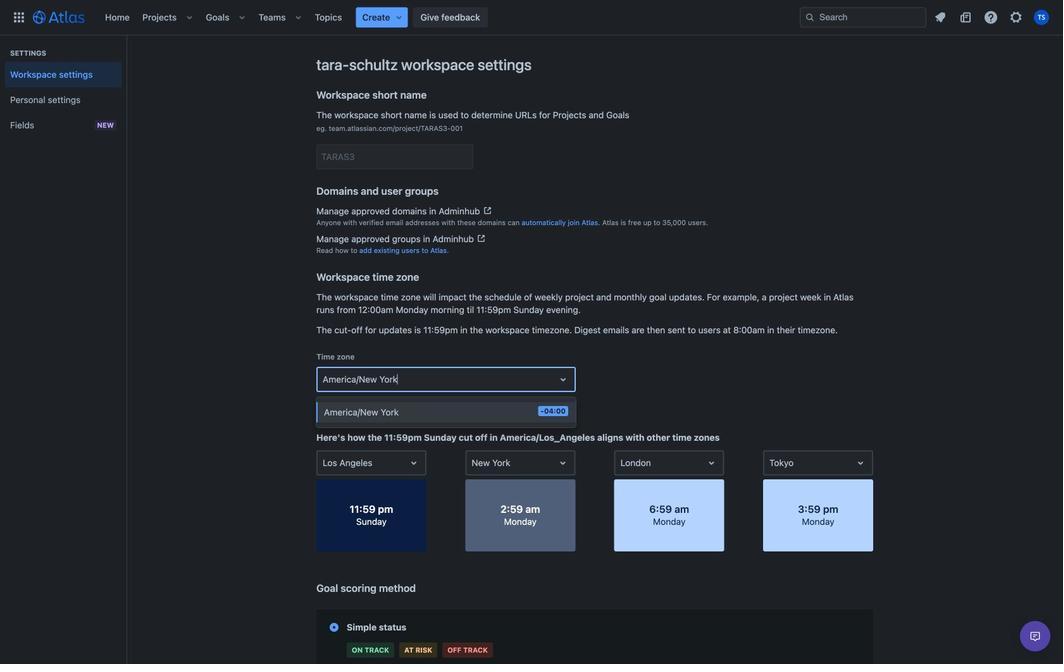 Task type: vqa. For each thing, say whether or not it's contained in the screenshot.
Switch To... ICON at the top left
yes



Task type: describe. For each thing, give the bounding box(es) containing it.
account image
[[1035, 10, 1050, 25]]

open intercom messenger image
[[1028, 629, 1044, 645]]

an external link image
[[477, 234, 487, 244]]

4 open image from the left
[[854, 456, 869, 471]]

search image
[[805, 12, 816, 22]]

settings image
[[1009, 10, 1025, 25]]

2 open image from the left
[[556, 456, 571, 471]]



Task type: locate. For each thing, give the bounding box(es) containing it.
Search field
[[800, 7, 927, 28]]

notifications image
[[933, 10, 949, 25]]

open image
[[556, 372, 571, 388]]

banner
[[0, 0, 1064, 35]]

help image
[[984, 10, 999, 25]]

top element
[[8, 0, 800, 35]]

None text field
[[323, 374, 400, 386], [621, 457, 623, 470], [770, 457, 772, 470], [323, 374, 400, 386], [621, 457, 623, 470], [770, 457, 772, 470]]

None field
[[318, 146, 472, 168]]

group
[[5, 35, 122, 142]]

3 open image from the left
[[705, 456, 720, 471]]

an external link image
[[483, 206, 493, 216]]

switch to... image
[[11, 10, 27, 25]]

open image
[[407, 456, 422, 471], [556, 456, 571, 471], [705, 456, 720, 471], [854, 456, 869, 471]]

None search field
[[800, 7, 927, 28]]

1 open image from the left
[[407, 456, 422, 471]]



